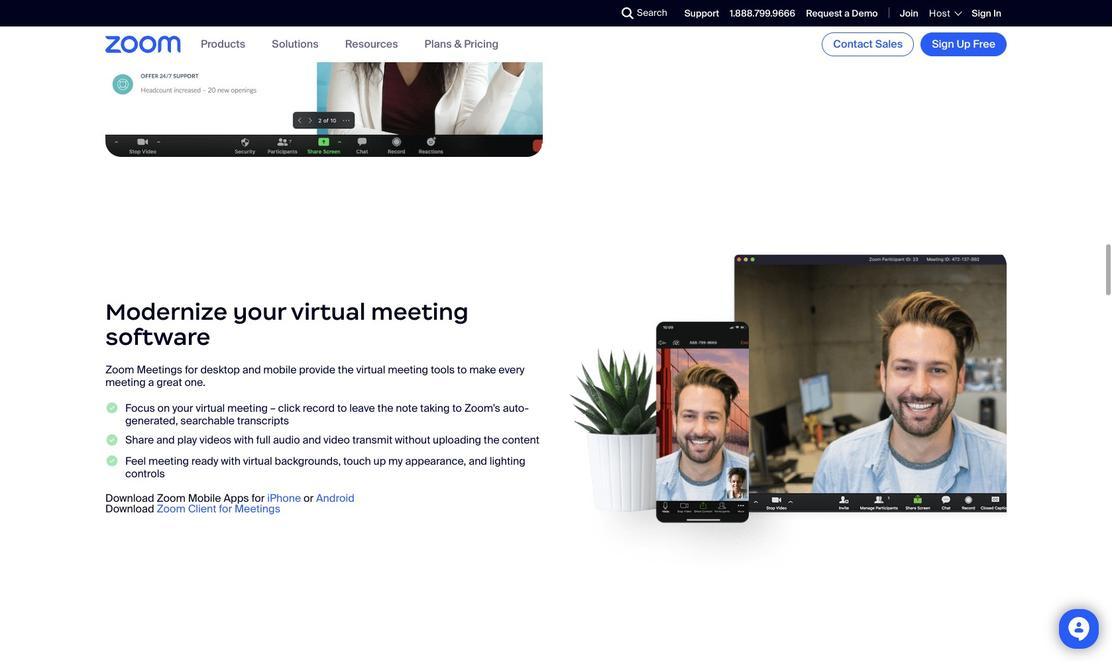 Task type: locate. For each thing, give the bounding box(es) containing it.
a inside zoom meetings for desktop and mobile provide the virtual meeting tools to make every meeting a great one.
[[148, 376, 154, 390]]

meeting up tools
[[371, 298, 469, 327]]

modernize
[[105, 298, 228, 327]]

uploading
[[433, 434, 481, 448]]

the right 'provide'
[[338, 363, 354, 377]]

meeting
[[371, 298, 469, 327], [388, 363, 428, 377], [105, 376, 146, 390], [227, 402, 268, 416], [149, 455, 189, 469]]

your right on
[[172, 402, 193, 416]]

meetings
[[813, 16, 859, 29]]

and down uploading
[[469, 455, 487, 469]]

mobile
[[188, 492, 221, 506]]

0 vertical spatial share
[[589, 23, 618, 37]]

solutions button
[[272, 37, 319, 51]]

make left every
[[469, 363, 496, 377]]

virtual inside focus on your virtual meeting – click record to leave the note taking to zoom's auto- generated, searchable transcripts
[[196, 402, 225, 416]]

pricing
[[464, 37, 499, 51]]

to left the leave
[[337, 402, 347, 416]]

any
[[883, 35, 900, 49]]

sign inside 'link'
[[932, 37, 954, 51]]

–
[[270, 402, 276, 416]]

one.
[[185, 376, 205, 390]]

to right tools
[[457, 363, 467, 377]]

products button
[[201, 37, 245, 51]]

your inside focus on your virtual meeting – click record to leave the note taking to zoom's auto- generated, searchable transcripts
[[172, 402, 193, 416]]

0 vertical spatial meetings
[[137, 363, 182, 377]]

search image
[[622, 7, 634, 19], [622, 7, 634, 19]]

to
[[665, 3, 675, 17], [909, 3, 918, 17], [457, 363, 467, 377], [337, 402, 347, 416], [452, 402, 462, 416]]

plans
[[425, 37, 452, 51]]

make right join
[[921, 3, 947, 17]]

1 horizontal spatial lighting
[[864, 48, 900, 62]]

0 horizontal spatial meetings
[[137, 363, 182, 377]]

&
[[454, 37, 462, 51]]

request a demo link
[[806, 7, 878, 19]]

in
[[872, 35, 880, 49]]

android link
[[316, 492, 355, 506]]

virtual inside zoom meetings for desktop and mobile provide the virtual meeting tools to make every meeting a great one.
[[356, 363, 385, 377]]

1 horizontal spatial make
[[921, 3, 947, 17]]

in
[[994, 7, 1002, 19]]

1 vertical spatial share
[[125, 434, 154, 448]]

make inside the try immersive view to make virtual meetings more engaging
[[921, 3, 947, 17]]

videos
[[199, 434, 232, 448]]

1 vertical spatial with
[[221, 455, 241, 469]]

the left content
[[484, 434, 500, 448]]

for right great
[[185, 363, 198, 377]]

with left full
[[234, 434, 254, 448]]

free
[[973, 37, 996, 51]]

0 horizontal spatial share
[[125, 434, 154, 448]]

feelings
[[715, 3, 754, 17]]

virtual up the leave
[[356, 363, 385, 377]]

sales
[[875, 37, 903, 51]]

great
[[157, 376, 182, 390]]

1 horizontal spatial for
[[219, 503, 232, 517]]

the left note
[[378, 402, 393, 416]]

virtual down the one.
[[196, 402, 225, 416]]

0 horizontal spatial a
[[148, 376, 154, 390]]

1 download from the top
[[105, 492, 154, 506]]

sign for sign up free
[[932, 37, 954, 51]]

support link
[[685, 7, 719, 19]]

1 horizontal spatial sign
[[972, 7, 991, 19]]

record
[[303, 402, 335, 416]]

a left great
[[148, 376, 154, 390]]

up
[[957, 37, 971, 51]]

meetings software image
[[569, 250, 1007, 578]]

sign up free
[[932, 37, 996, 51]]

virtual inside feel meeting ready with virtual backgrounds, touch up my appearance, and lighting controls
[[243, 455, 272, 469]]

mobile
[[263, 363, 297, 377]]

meeting left the –
[[227, 402, 268, 416]]

0 vertical spatial lighting
[[864, 48, 900, 62]]

1 vertical spatial lighting
[[490, 455, 526, 469]]

situation
[[902, 35, 944, 49]]

view
[[883, 3, 906, 17]]

a left demo
[[845, 7, 850, 19]]

share up "feel"
[[125, 434, 154, 448]]

share and play videos with full audio and video transmit without uploading the content
[[125, 434, 539, 448]]

0 vertical spatial make
[[921, 3, 947, 17]]

to right view
[[909, 3, 918, 17]]

0 horizontal spatial lighting
[[490, 455, 526, 469]]

for
[[185, 363, 198, 377], [252, 492, 265, 506], [219, 503, 232, 517]]

support
[[685, 7, 719, 19]]

more reactions to let your feelings show
[[589, 3, 782, 17]]

share
[[589, 23, 618, 37], [125, 434, 154, 448]]

resources button
[[345, 37, 398, 51]]

backgrounds,
[[275, 455, 341, 469]]

your right as
[[666, 23, 686, 37]]

with
[[234, 434, 254, 448], [221, 455, 241, 469]]

download zoom mobile apps for iphone or android download zoom client for meetings
[[105, 492, 355, 517]]

virtual down full
[[243, 455, 272, 469]]

with down videos
[[221, 455, 241, 469]]

zoom meetings for desktop and mobile provide the virtual meeting tools to make every meeting a great one.
[[105, 363, 525, 390]]

plans & pricing link
[[425, 37, 499, 51]]

and left mobile
[[242, 363, 261, 377]]

1 vertical spatial the
[[378, 402, 393, 416]]

virtual up 'provide'
[[291, 298, 366, 327]]

None search field
[[573, 3, 625, 24]]

your up mobile
[[233, 298, 286, 327]]

sign left up
[[932, 37, 954, 51]]

up
[[374, 455, 386, 469]]

your right let
[[692, 3, 713, 17]]

and
[[242, 363, 261, 377], [156, 434, 175, 448], [303, 434, 321, 448], [469, 455, 487, 469]]

more
[[589, 3, 615, 17]]

download
[[105, 492, 154, 506], [105, 503, 154, 517]]

0 horizontal spatial make
[[469, 363, 496, 377]]

sign
[[972, 7, 991, 19], [932, 37, 954, 51]]

the
[[338, 363, 354, 377], [378, 402, 393, 416], [484, 434, 500, 448]]

desktop
[[200, 363, 240, 377]]

1 vertical spatial meetings
[[235, 503, 280, 517]]

your
[[692, 3, 713, 17], [666, 23, 686, 37], [233, 298, 286, 327], [172, 402, 193, 416]]

for right apps
[[252, 492, 265, 506]]

meeting left tools
[[388, 363, 428, 377]]

modernize your virtual meeting software
[[105, 298, 469, 352]]

1 vertical spatial a
[[148, 376, 154, 390]]

adjusting
[[960, 35, 1005, 49]]

2 download from the top
[[105, 503, 154, 517]]

0 horizontal spatial the
[[338, 363, 354, 377]]

content
[[502, 434, 539, 448]]

play
[[177, 434, 197, 448]]

zoom's
[[464, 402, 500, 416]]

every
[[499, 363, 525, 377]]

0 vertical spatial the
[[338, 363, 354, 377]]

1 horizontal spatial the
[[378, 402, 393, 416]]

transmit
[[352, 434, 392, 448]]

1.888.799.9666
[[730, 7, 796, 19]]

and left 'play'
[[156, 434, 175, 448]]

on
[[157, 402, 170, 416]]

2 vertical spatial the
[[484, 434, 500, 448]]

make
[[921, 3, 947, 17], [469, 363, 496, 377]]

1 horizontal spatial a
[[845, 7, 850, 19]]

for inside zoom meetings for desktop and mobile provide the virtual meeting tools to make every meeting a great one.
[[185, 363, 198, 377]]

contact
[[833, 37, 873, 51]]

tools
[[431, 363, 455, 377]]

1.888.799.9666 link
[[730, 7, 796, 19]]

plans & pricing
[[425, 37, 499, 51]]

look
[[813, 35, 837, 49]]

focus on your virtual meeting – click record to leave the note taking to zoom's auto- generated, searchable transcripts
[[125, 402, 529, 429]]

1 vertical spatial sign
[[932, 37, 954, 51]]

lit
[[861, 35, 869, 49]]

1 horizontal spatial share
[[589, 23, 618, 37]]

meeting down 'play'
[[149, 455, 189, 469]]

virtual
[[950, 3, 979, 17], [689, 23, 718, 37], [291, 298, 366, 327], [356, 363, 385, 377], [196, 402, 225, 416], [243, 455, 272, 469]]

demo
[[852, 7, 878, 19]]

try immersive view to make virtual meetings more engaging
[[813, 3, 979, 29]]

0 horizontal spatial sign
[[932, 37, 954, 51]]

virtual left in
[[950, 3, 979, 17]]

video
[[324, 434, 350, 448]]

resources
[[345, 37, 398, 51]]

sign left in
[[972, 7, 991, 19]]

software
[[105, 323, 211, 352]]

full
[[256, 434, 271, 448]]

for right client
[[219, 503, 232, 517]]

1 horizontal spatial meetings
[[235, 503, 280, 517]]

with inside feel meeting ready with virtual backgrounds, touch up my appearance, and lighting controls
[[221, 455, 241, 469]]

1 vertical spatial make
[[469, 363, 496, 377]]

note
[[396, 402, 418, 416]]

0 vertical spatial sign
[[972, 7, 991, 19]]

share down 'more'
[[589, 23, 618, 37]]

0 horizontal spatial for
[[185, 363, 198, 377]]

iphone link
[[267, 492, 301, 506]]

share slides as your virtual background
[[589, 23, 779, 37]]



Task type: describe. For each thing, give the bounding box(es) containing it.
searchable
[[181, 415, 235, 429]]

solutions
[[272, 37, 319, 51]]

2 horizontal spatial the
[[484, 434, 500, 448]]

transcripts
[[237, 415, 289, 429]]

leave
[[349, 402, 375, 416]]

ready
[[191, 455, 218, 469]]

auto-
[[503, 402, 529, 416]]

zoom client for meetings link
[[157, 503, 280, 517]]

iphone
[[267, 492, 301, 506]]

join
[[900, 7, 919, 19]]

android
[[316, 492, 355, 506]]

share for share and play videos with full audio and video transmit without uploading the content
[[125, 434, 154, 448]]

share for share slides as your virtual background
[[589, 23, 618, 37]]

lighting inside look well lit in any situation by adjusting advanced lighting
[[864, 48, 900, 62]]

to inside zoom meetings for desktop and mobile provide the virtual meeting tools to make every meeting a great one.
[[457, 363, 467, 377]]

virtual down support link
[[689, 23, 718, 37]]

feel meeting ready with virtual backgrounds, touch up my appearance, and lighting controls
[[125, 455, 526, 481]]

products
[[201, 37, 245, 51]]

well
[[840, 35, 858, 49]]

touch
[[343, 455, 371, 469]]

or
[[304, 492, 314, 506]]

generated,
[[125, 415, 178, 429]]

meeting inside feel meeting ready with virtual backgrounds, touch up my appearance, and lighting controls
[[149, 455, 189, 469]]

sign up free link
[[921, 32, 1007, 56]]

and inside feel meeting ready with virtual backgrounds, touch up my appearance, and lighting controls
[[469, 455, 487, 469]]

client
[[188, 503, 216, 517]]

look well lit in any situation by adjusting advanced lighting
[[813, 35, 1005, 62]]

taking
[[420, 402, 450, 416]]

zoom inside zoom meetings for desktop and mobile provide the virtual meeting tools to make every meeting a great one.
[[105, 363, 134, 377]]

reactions
[[617, 3, 663, 17]]

background
[[721, 23, 779, 37]]

more
[[862, 16, 887, 29]]

click
[[278, 402, 300, 416]]

2 horizontal spatial for
[[252, 492, 265, 506]]

search
[[637, 7, 667, 19]]

request
[[806, 7, 842, 19]]

to left let
[[665, 3, 675, 17]]

zoom logo image
[[105, 36, 181, 53]]

my
[[388, 455, 403, 469]]

virtual inside the try immersive view to make virtual meetings more engaging
[[950, 3, 979, 17]]

meetings inside download zoom mobile apps for iphone or android download zoom client for meetings
[[235, 503, 280, 517]]

focus
[[125, 402, 155, 416]]

and inside zoom meetings for desktop and mobile provide the virtual meeting tools to make every meeting a great one.
[[242, 363, 261, 377]]

show
[[756, 3, 782, 17]]

provide
[[299, 363, 335, 377]]

to inside the try immersive view to make virtual meetings more engaging
[[909, 3, 918, 17]]

meeting inside modernize your virtual meeting software
[[371, 298, 469, 327]]

let
[[677, 3, 689, 17]]

without
[[395, 434, 430, 448]]

apps
[[224, 492, 249, 506]]

virtual inside modernize your virtual meeting software
[[291, 298, 366, 327]]

feel
[[125, 455, 146, 469]]

slides
[[620, 23, 649, 37]]

meeting inside focus on your virtual meeting – click record to leave the note taking to zoom's auto- generated, searchable transcripts
[[227, 402, 268, 416]]

sign in
[[972, 7, 1002, 19]]

0 vertical spatial with
[[234, 434, 254, 448]]

audio
[[273, 434, 300, 448]]

host button
[[929, 7, 961, 19]]

by
[[947, 35, 958, 49]]

and up backgrounds,
[[303, 434, 321, 448]]

your inside modernize your virtual meeting software
[[233, 298, 286, 327]]

the inside focus on your virtual meeting – click record to leave the note taking to zoom's auto- generated, searchable transcripts
[[378, 402, 393, 416]]

sign for sign in
[[972, 7, 991, 19]]

to right the "taking"
[[452, 402, 462, 416]]

contact sales link
[[822, 32, 914, 56]]

0 vertical spatial a
[[845, 7, 850, 19]]

make inside zoom meetings for desktop and mobile provide the virtual meeting tools to make every meeting a great one.
[[469, 363, 496, 377]]

host
[[929, 7, 951, 19]]

container image
[[569, 25, 583, 38]]

controls
[[125, 467, 165, 481]]

advanced
[[813, 48, 861, 62]]

lighting inside feel meeting ready with virtual backgrounds, touch up my appearance, and lighting controls
[[490, 455, 526, 469]]

meeting up focus
[[105, 376, 146, 390]]

the inside zoom meetings for desktop and mobile provide the virtual meeting tools to make every meeting a great one.
[[338, 363, 354, 377]]

appearance,
[[405, 455, 466, 469]]

sign in link
[[972, 7, 1002, 19]]

request a demo
[[806, 7, 878, 19]]

try
[[813, 3, 827, 17]]

meetings inside zoom meetings for desktop and mobile provide the virtual meeting tools to make every meeting a great one.
[[137, 363, 182, 377]]



Task type: vqa. For each thing, say whether or not it's contained in the screenshot.
read to the right
no



